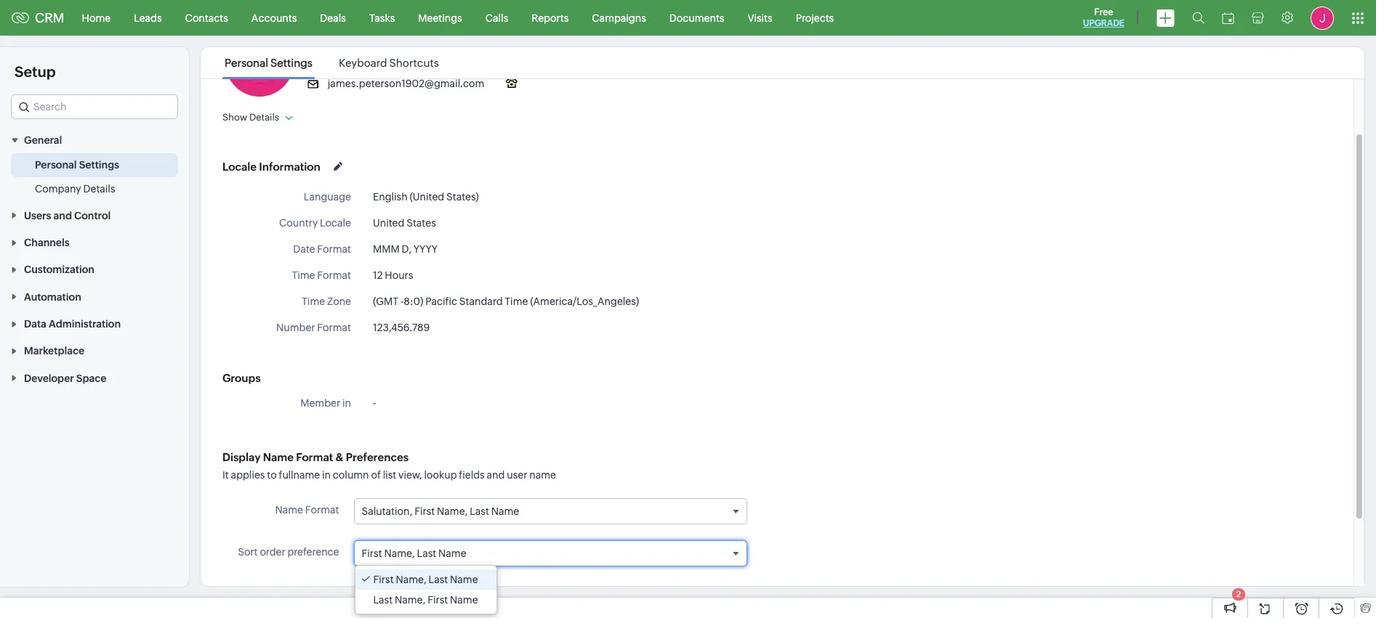 Task type: describe. For each thing, give the bounding box(es) containing it.
to
[[267, 470, 277, 481]]

meetings
[[418, 12, 462, 24]]

states
[[406, 217, 436, 229]]

format for number
[[317, 322, 351, 334]]

display name format & preferences it applies to fullname in column of list view, lookup fields and user name
[[222, 451, 556, 481]]

fullname
[[279, 470, 320, 481]]

details for company details
[[83, 183, 115, 195]]

and inside dropdown button
[[53, 210, 72, 221]]

profile image
[[1311, 6, 1334, 29]]

time for time zone
[[302, 296, 325, 307]]

shortcuts
[[389, 57, 439, 69]]

&
[[336, 451, 343, 464]]

accounts
[[251, 12, 297, 24]]

preference
[[287, 547, 339, 558]]

fields
[[459, 470, 485, 481]]

salutation,
[[362, 506, 412, 518]]

date format
[[293, 244, 351, 255]]

view,
[[398, 470, 422, 481]]

marketplace button
[[0, 337, 189, 364]]

documents link
[[658, 0, 736, 35]]

show details
[[222, 112, 279, 123]]

sort order preference
[[238, 547, 339, 558]]

1 vertical spatial first name, last name
[[373, 575, 478, 586]]

last name, first name
[[373, 595, 478, 607]]

name
[[529, 470, 556, 481]]

marketplace
[[24, 346, 84, 357]]

company details
[[35, 183, 115, 195]]

documents
[[669, 12, 724, 24]]

first inside first name, last name field
[[362, 548, 382, 560]]

number
[[276, 322, 315, 334]]

leads
[[134, 12, 162, 24]]

deals
[[320, 12, 346, 24]]

free upgrade
[[1083, 7, 1125, 28]]

visits link
[[736, 0, 784, 35]]

in inside display name format & preferences it applies to fullname in column of list view, lookup fields and user name
[[322, 470, 331, 481]]

general button
[[0, 126, 189, 154]]

projects
[[796, 12, 834, 24]]

show details link
[[222, 112, 293, 123]]

First Name, Last Name field
[[354, 542, 747, 567]]

calls link
[[474, 0, 520, 35]]

format inside display name format & preferences it applies to fullname in column of list view, lookup fields and user name
[[296, 451, 333, 464]]

reports
[[532, 12, 569, 24]]

reports link
[[520, 0, 580, 35]]

standard
[[459, 296, 503, 307]]

language
[[304, 191, 351, 203]]

country locale
[[279, 217, 351, 229]]

contacts link
[[173, 0, 240, 35]]

deals link
[[308, 0, 358, 35]]

(gmt
[[373, 296, 398, 307]]

user
[[507, 470, 527, 481]]

crm
[[35, 10, 64, 25]]

1 horizontal spatial -
[[400, 296, 404, 307]]

create menu image
[[1156, 9, 1175, 27]]

time for time format
[[292, 270, 315, 281]]

column
[[333, 470, 369, 481]]

order
[[260, 547, 285, 558]]

and inside display name format & preferences it applies to fullname in column of list view, lookup fields and user name
[[487, 470, 505, 481]]

administration
[[49, 318, 121, 330]]

8:0)
[[404, 296, 423, 307]]

format for date
[[317, 244, 351, 255]]

home link
[[70, 0, 122, 35]]

details for show details
[[249, 112, 279, 123]]

general
[[24, 135, 62, 146]]

setup
[[15, 63, 56, 80]]

it
[[222, 470, 229, 481]]

channels
[[24, 237, 70, 249]]

sort
[[238, 547, 258, 558]]

customization
[[24, 264, 94, 276]]

data administration
[[24, 318, 121, 330]]

hours
[[385, 270, 413, 281]]

personal inside general "region"
[[35, 159, 77, 171]]

2
[[1236, 590, 1241, 599]]

tree containing first name, last name
[[355, 567, 496, 614]]

united states
[[373, 217, 436, 229]]

states)
[[446, 191, 479, 203]]

(united
[[410, 191, 444, 203]]

company details link
[[35, 182, 115, 197]]

mmm d, yyyy
[[373, 244, 438, 255]]

users and control button
[[0, 202, 189, 229]]

search element
[[1183, 0, 1213, 36]]

time zone
[[302, 296, 351, 307]]



Task type: vqa. For each thing, say whether or not it's contained in the screenshot.


Task type: locate. For each thing, give the bounding box(es) containing it.
locale down language
[[320, 217, 351, 229]]

1 vertical spatial personal settings link
[[35, 158, 119, 173]]

0 vertical spatial details
[[249, 112, 279, 123]]

1 vertical spatial -
[[373, 398, 376, 409]]

personal settings inside general "region"
[[35, 159, 119, 171]]

upgrade
[[1083, 18, 1125, 28]]

1 vertical spatial personal settings
[[35, 159, 119, 171]]

salutation, first name, last name
[[362, 506, 519, 518]]

united
[[373, 217, 404, 229]]

0 vertical spatial in
[[342, 398, 351, 409]]

1 horizontal spatial personal settings
[[225, 57, 312, 69]]

time down date
[[292, 270, 315, 281]]

details right show
[[249, 112, 279, 123]]

d,
[[402, 244, 411, 255]]

number format
[[276, 322, 351, 334]]

first
[[414, 506, 435, 518], [362, 548, 382, 560], [373, 575, 394, 586], [428, 595, 448, 607]]

accounts link
[[240, 0, 308, 35]]

calendar image
[[1222, 12, 1234, 24]]

- right (gmt at left
[[400, 296, 404, 307]]

1 vertical spatial in
[[322, 470, 331, 481]]

developer space button
[[0, 364, 189, 392]]

0 vertical spatial personal
[[225, 57, 268, 69]]

personal settings link up company details link
[[35, 158, 119, 173]]

campaigns
[[592, 12, 646, 24]]

tasks link
[[358, 0, 407, 35]]

campaigns link
[[580, 0, 658, 35]]

developer space
[[24, 373, 106, 384]]

1 horizontal spatial in
[[342, 398, 351, 409]]

personal settings down accounts link
[[225, 57, 312, 69]]

-
[[400, 296, 404, 307], [373, 398, 376, 409]]

preferences
[[346, 451, 409, 464]]

0 vertical spatial locale
[[222, 160, 257, 173]]

country
[[279, 217, 318, 229]]

(gmt -8:0) pacific standard time (america/los_angeles)
[[373, 296, 639, 307]]

tasks
[[369, 12, 395, 24]]

personal settings
[[225, 57, 312, 69], [35, 159, 119, 171]]

yyyy
[[413, 244, 438, 255]]

information
[[259, 160, 320, 173]]

None field
[[11, 94, 178, 119]]

keyboard shortcuts link
[[336, 57, 441, 69]]

english (united states)
[[373, 191, 479, 203]]

details up users and control dropdown button
[[83, 183, 115, 195]]

12 hours
[[373, 270, 413, 281]]

personal inside list
[[225, 57, 268, 69]]

locale
[[222, 160, 257, 173], [320, 217, 351, 229]]

time left zone
[[302, 296, 325, 307]]

format up time format
[[317, 244, 351, 255]]

0 vertical spatial settings
[[270, 57, 312, 69]]

format down zone
[[317, 322, 351, 334]]

lookup
[[424, 470, 457, 481]]

settings inside list
[[270, 57, 312, 69]]

format down fullname
[[305, 504, 339, 516]]

pacific
[[425, 296, 457, 307]]

1 horizontal spatial and
[[487, 470, 505, 481]]

time right standard
[[505, 296, 528, 307]]

users
[[24, 210, 51, 221]]

0 horizontal spatial and
[[53, 210, 72, 221]]

developer
[[24, 373, 74, 384]]

0 horizontal spatial in
[[322, 470, 331, 481]]

leads link
[[122, 0, 173, 35]]

search image
[[1192, 12, 1204, 24]]

format up fullname
[[296, 451, 333, 464]]

in right member
[[342, 398, 351, 409]]

profile element
[[1302, 0, 1343, 35]]

0 horizontal spatial details
[[83, 183, 115, 195]]

zone
[[327, 296, 351, 307]]

company
[[35, 183, 81, 195]]

show
[[222, 112, 247, 123]]

0 vertical spatial personal settings link
[[222, 57, 315, 69]]

name
[[263, 451, 294, 464], [275, 504, 303, 516], [491, 506, 519, 518], [438, 548, 466, 560], [450, 575, 478, 586], [450, 595, 478, 607]]

first name, last name inside field
[[362, 548, 466, 560]]

mmm
[[373, 244, 400, 255]]

1 vertical spatial personal
[[35, 159, 77, 171]]

and left user
[[487, 470, 505, 481]]

0 horizontal spatial personal settings link
[[35, 158, 119, 173]]

personal
[[225, 57, 268, 69], [35, 159, 77, 171]]

home
[[82, 12, 111, 24]]

Salutation, First Name, Last Name field
[[354, 499, 747, 524]]

in left column
[[322, 470, 331, 481]]

0 horizontal spatial locale
[[222, 160, 257, 173]]

last
[[470, 506, 489, 518], [417, 548, 436, 560], [429, 575, 448, 586], [373, 595, 393, 607]]

personal settings inside list
[[225, 57, 312, 69]]

customization button
[[0, 256, 189, 283]]

general region
[[0, 154, 189, 202]]

automation button
[[0, 283, 189, 310]]

meetings link
[[407, 0, 474, 35]]

projects link
[[784, 0, 846, 35]]

of
[[371, 470, 381, 481]]

time format
[[292, 270, 351, 281]]

first inside salutation, first name, last name field
[[414, 506, 435, 518]]

locale information
[[222, 160, 320, 173]]

personal settings link for keyboard shortcuts link
[[222, 57, 315, 69]]

1 vertical spatial details
[[83, 183, 115, 195]]

1 horizontal spatial personal settings link
[[222, 57, 315, 69]]

settings down general dropdown button
[[79, 159, 119, 171]]

1 vertical spatial and
[[487, 470, 505, 481]]

personal up company
[[35, 159, 77, 171]]

- right the member in
[[373, 398, 376, 409]]

name inside display name format & preferences it applies to fullname in column of list view, lookup fields and user name
[[263, 451, 294, 464]]

list
[[383, 470, 396, 481]]

format
[[317, 244, 351, 255], [317, 270, 351, 281], [317, 322, 351, 334], [296, 451, 333, 464], [305, 504, 339, 516]]

member
[[300, 398, 340, 409]]

crm link
[[12, 10, 64, 25]]

personal down accounts link
[[225, 57, 268, 69]]

format for time
[[317, 270, 351, 281]]

visits
[[748, 12, 772, 24]]

12
[[373, 270, 383, 281]]

and right "users"
[[53, 210, 72, 221]]

Search text field
[[12, 95, 177, 118]]

format for name
[[305, 504, 339, 516]]

0 vertical spatial first name, last name
[[362, 548, 466, 560]]

free
[[1094, 7, 1113, 17]]

calls
[[485, 12, 508, 24]]

and
[[53, 210, 72, 221], [487, 470, 505, 481]]

0 horizontal spatial personal settings
[[35, 159, 119, 171]]

personal settings link down accounts link
[[222, 57, 315, 69]]

settings inside general "region"
[[79, 159, 119, 171]]

groups
[[222, 372, 261, 385]]

1 horizontal spatial settings
[[270, 57, 312, 69]]

tree
[[355, 567, 496, 614]]

list containing personal settings
[[212, 47, 452, 79]]

create menu element
[[1148, 0, 1183, 35]]

locale down show
[[222, 160, 257, 173]]

1 horizontal spatial locale
[[320, 217, 351, 229]]

details inside general "region"
[[83, 183, 115, 195]]

data
[[24, 318, 46, 330]]

1 vertical spatial settings
[[79, 159, 119, 171]]

applies
[[231, 470, 265, 481]]

personal settings link for company details link
[[35, 158, 119, 173]]

list
[[212, 47, 452, 79]]

0 vertical spatial personal settings
[[225, 57, 312, 69]]

display
[[222, 451, 261, 464]]

name,
[[437, 506, 468, 518], [384, 548, 415, 560], [396, 575, 426, 586], [395, 595, 425, 607]]

0 horizontal spatial personal
[[35, 159, 77, 171]]

0 vertical spatial and
[[53, 210, 72, 221]]

1 vertical spatial locale
[[320, 217, 351, 229]]

0 horizontal spatial settings
[[79, 159, 119, 171]]

1 horizontal spatial personal
[[225, 57, 268, 69]]

time
[[292, 270, 315, 281], [302, 296, 325, 307], [505, 296, 528, 307]]

details
[[249, 112, 279, 123], [83, 183, 115, 195]]

control
[[74, 210, 111, 221]]

automation
[[24, 291, 81, 303]]

(america/los_angeles)
[[530, 296, 639, 307]]

format up zone
[[317, 270, 351, 281]]

settings
[[270, 57, 312, 69], [79, 159, 119, 171]]

space
[[76, 373, 106, 384]]

date
[[293, 244, 315, 255]]

settings down accounts link
[[270, 57, 312, 69]]

1 horizontal spatial details
[[249, 112, 279, 123]]

english
[[373, 191, 408, 203]]

0 horizontal spatial -
[[373, 398, 376, 409]]

name format
[[275, 504, 339, 516]]

personal settings up company details link
[[35, 159, 119, 171]]

0 vertical spatial -
[[400, 296, 404, 307]]



